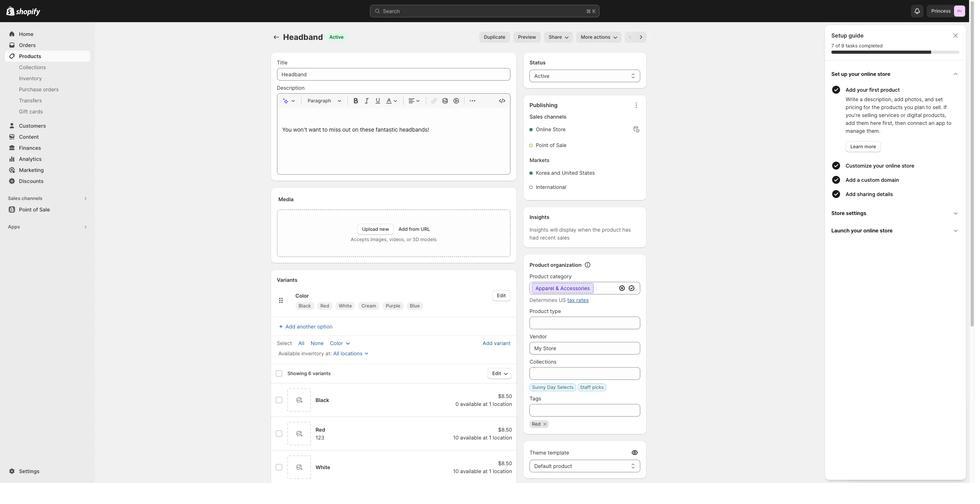 Task type: locate. For each thing, give the bounding box(es) containing it.
options element
[[316, 397, 329, 404], [316, 427, 325, 433], [316, 465, 330, 471]]

add sharing details
[[846, 191, 893, 197]]

shopify image
[[6, 6, 15, 16], [16, 8, 40, 16]]

price element left tags
[[498, 393, 512, 401]]

3 location from the top
[[493, 469, 512, 475]]

product down template
[[553, 463, 572, 470]]

0 vertical spatial $8.50 10 available at 1 location
[[453, 427, 512, 441]]

upload
[[362, 226, 378, 232]]

0 vertical spatial price element
[[498, 393, 512, 401]]

product for product category
[[530, 273, 549, 280]]

1 horizontal spatial active
[[534, 73, 550, 79]]

Product type text field
[[530, 317, 640, 330]]

title
[[277, 59, 288, 66]]

all button
[[294, 338, 309, 349]]

1 vertical spatial product
[[530, 273, 549, 280]]

options element up the 123
[[316, 427, 325, 433]]

add inside "button"
[[483, 340, 493, 347]]

publishing
[[530, 102, 558, 108]]

tags
[[530, 396, 541, 402]]

if
[[944, 104, 947, 110]]

location for black
[[493, 401, 512, 408]]

2 vertical spatial at
[[483, 469, 488, 475]]

2 options element from the top
[[316, 427, 325, 433]]

Title text field
[[277, 68, 511, 81]]

color down variants
[[295, 293, 309, 299]]

your right the up
[[849, 71, 860, 77]]

1 vertical spatial white
[[316, 465, 330, 471]]

1 vertical spatial sales channels
[[8, 196, 42, 201]]

add down customize at the top right
[[846, 177, 856, 183]]

store inside button
[[832, 210, 845, 216]]

more
[[865, 144, 876, 150]]

1 $8.50 from the top
[[498, 393, 512, 400]]

product category
[[530, 273, 572, 280]]

1 vertical spatial the
[[593, 227, 601, 233]]

point of sale down online store
[[536, 142, 567, 148]]

add up products
[[894, 96, 904, 103]]

0 horizontal spatial point of sale
[[19, 207, 50, 213]]

gift cards link
[[5, 106, 90, 117]]

channels down discounts
[[22, 196, 42, 201]]

3 available from the top
[[460, 469, 481, 475]]

1 vertical spatial location
[[493, 435, 512, 441]]

$8.50 inside $8.50 0 available at 1 location
[[498, 393, 512, 400]]

location inside $8.50 0 available at 1 location
[[493, 401, 512, 408]]

your for add your first product
[[857, 87, 868, 93]]

1 vertical spatial to
[[947, 120, 952, 126]]

3 price element from the top
[[498, 460, 512, 468]]

customers
[[19, 123, 46, 129]]

1 vertical spatial 1
[[489, 435, 492, 441]]

7 of 9 tasks completed
[[832, 43, 883, 49]]

0 vertical spatial options element
[[316, 397, 329, 404]]

2 horizontal spatial of
[[836, 43, 840, 49]]

1 vertical spatial a
[[857, 177, 860, 183]]

store up launch on the top right of page
[[832, 210, 845, 216]]

channels up online store
[[544, 114, 566, 120]]

showing
[[288, 371, 307, 377]]

2 vertical spatial $8.50
[[498, 461, 512, 467]]

1 vertical spatial color
[[330, 340, 343, 347]]

sell.
[[933, 104, 942, 110]]

transfers
[[19, 97, 42, 104]]

add up write on the top of the page
[[846, 87, 856, 93]]

1 horizontal spatial product
[[602, 227, 621, 233]]

photos,
[[905, 96, 923, 103]]

app
[[936, 120, 945, 126]]

sale down online store
[[556, 142, 567, 148]]

2 insights from the top
[[530, 227, 549, 233]]

0 vertical spatial location
[[493, 401, 512, 408]]

1 vertical spatial $8.50 10 available at 1 location
[[453, 461, 512, 475]]

1 for black
[[489, 401, 492, 408]]

options element containing black
[[316, 397, 329, 404]]

active
[[329, 34, 344, 40], [534, 73, 550, 79]]

active down status
[[534, 73, 550, 79]]

will
[[550, 227, 558, 233]]

red up option
[[320, 303, 329, 309]]

3 options element from the top
[[316, 465, 330, 471]]

a inside write a description, add photos, and set pricing for the products you plan to sell. if you're selling services or digital products, add them here first, then connect an app to manage them.
[[860, 96, 863, 103]]

0 horizontal spatial all
[[298, 340, 304, 347]]

0 vertical spatial of
[[836, 43, 840, 49]]

1 horizontal spatial the
[[872, 104, 880, 110]]

a inside button
[[857, 177, 860, 183]]

2 vertical spatial price element
[[498, 460, 512, 468]]

add down you're
[[846, 120, 855, 126]]

and
[[925, 96, 934, 103], [551, 170, 560, 176]]

3d
[[413, 237, 419, 243]]

content link
[[5, 131, 90, 142]]

store for launch your online store
[[880, 228, 893, 234]]

the right the when
[[593, 227, 601, 233]]

0 vertical spatial insights
[[530, 214, 549, 220]]

3 product from the top
[[530, 308, 549, 315]]

red 123
[[316, 427, 325, 441]]

1 horizontal spatial to
[[947, 120, 952, 126]]

1 vertical spatial point
[[19, 207, 32, 213]]

sales channels down "publishing"
[[530, 114, 566, 120]]

1 price element from the top
[[498, 393, 512, 401]]

add left sharing
[[846, 191, 856, 197]]

channels
[[544, 114, 566, 120], [22, 196, 42, 201]]

has
[[622, 227, 631, 233]]

0 horizontal spatial of
[[33, 207, 38, 213]]

0 horizontal spatial sales channels
[[8, 196, 42, 201]]

plan
[[915, 104, 925, 110]]

$8.50 for black
[[498, 393, 512, 400]]

black
[[299, 303, 311, 309], [316, 397, 329, 404]]

1 insights from the top
[[530, 214, 549, 220]]

0 horizontal spatial or
[[407, 237, 411, 243]]

add for add from url
[[399, 226, 408, 232]]

write
[[846, 96, 858, 103]]

location for white
[[493, 469, 512, 475]]

preview
[[518, 34, 536, 40]]

inventory
[[301, 351, 324, 357]]

the down "description,"
[[872, 104, 880, 110]]

123
[[316, 435, 324, 441]]

for
[[864, 104, 870, 110]]

insights inside insights will display when the product has had recent sales
[[530, 227, 549, 233]]

active right "headband"
[[329, 34, 344, 40]]

product up "description,"
[[881, 87, 900, 93]]

your left first
[[857, 87, 868, 93]]

price element left 'default'
[[498, 460, 512, 468]]

store inside button
[[902, 163, 914, 169]]

and left set
[[925, 96, 934, 103]]

theme
[[530, 450, 546, 456]]

launch your online store button
[[828, 222, 963, 239]]

theme template
[[530, 450, 569, 456]]

1 horizontal spatial shopify image
[[16, 8, 40, 16]]

1 horizontal spatial add
[[894, 96, 904, 103]]

$8.50 left 'default'
[[498, 461, 512, 467]]

1
[[489, 401, 492, 408], [489, 435, 492, 441], [489, 469, 492, 475]]

collections down vendor
[[530, 359, 557, 365]]

from
[[409, 226, 420, 232]]

0 vertical spatial sale
[[556, 142, 567, 148]]

1 vertical spatial product
[[602, 227, 621, 233]]

sales down "publishing"
[[530, 114, 543, 120]]

the inside write a description, add photos, and set pricing for the products you plan to sell. if you're selling services or digital products, add them here first, then connect an app to manage them.
[[872, 104, 880, 110]]

online inside launch your online store button
[[864, 228, 879, 234]]

0 vertical spatial point of sale
[[536, 142, 567, 148]]

1 horizontal spatial black
[[316, 397, 329, 404]]

0 vertical spatial to
[[926, 104, 931, 110]]

options element containing white
[[316, 465, 330, 471]]

add for add another option
[[286, 324, 295, 330]]

customize your online store button
[[846, 159, 963, 173]]

at inside $8.50 0 available at 1 location
[[483, 401, 488, 408]]

actions
[[594, 34, 610, 40]]

product up product category
[[530, 262, 549, 268]]

learn more
[[851, 144, 876, 150]]

2 vertical spatial store
[[880, 228, 893, 234]]

3 1 from the top
[[489, 469, 492, 475]]

sales channels down discounts
[[8, 196, 42, 201]]

online inside customize your online store button
[[886, 163, 900, 169]]

1 vertical spatial all
[[333, 351, 339, 357]]

online down settings on the right
[[864, 228, 879, 234]]

price element down $8.50 0 available at 1 location
[[498, 426, 512, 434]]

all right at:
[[333, 351, 339, 357]]

0 vertical spatial the
[[872, 104, 880, 110]]

add
[[894, 96, 904, 103], [846, 120, 855, 126]]

1 location from the top
[[493, 401, 512, 408]]

1 at from the top
[[483, 401, 488, 408]]

add variant button
[[478, 337, 515, 350]]

1 vertical spatial insights
[[530, 227, 549, 233]]

princess image
[[954, 6, 965, 17]]

0 vertical spatial active
[[329, 34, 344, 40]]

url
[[421, 226, 430, 232]]

$8.50 left tags
[[498, 393, 512, 400]]

location
[[493, 401, 512, 408], [493, 435, 512, 441], [493, 469, 512, 475]]

add left another
[[286, 324, 295, 330]]

finances link
[[5, 142, 90, 154]]

of right 7
[[836, 43, 840, 49]]

to
[[926, 104, 931, 110], [947, 120, 952, 126]]

2 available from the top
[[460, 435, 481, 441]]

0 vertical spatial collections
[[19, 64, 46, 70]]

1 vertical spatial point of sale
[[19, 207, 50, 213]]

1 vertical spatial 10
[[453, 469, 459, 475]]

category
[[550, 273, 572, 280]]

1 vertical spatial options element
[[316, 427, 325, 433]]

color up at:
[[330, 340, 343, 347]]

availability element for white
[[453, 469, 512, 475]]

2 vertical spatial options element
[[316, 465, 330, 471]]

0 vertical spatial product
[[530, 262, 549, 268]]

home link
[[5, 28, 90, 40]]

1 options element from the top
[[316, 397, 329, 404]]

store right online
[[553, 126, 566, 133]]

2 vertical spatial availability element
[[453, 469, 512, 475]]

your inside button
[[851, 228, 862, 234]]

customize
[[846, 163, 872, 169]]

2 vertical spatial of
[[33, 207, 38, 213]]

0 vertical spatial $8.50
[[498, 393, 512, 400]]

0 vertical spatial online
[[861, 71, 876, 77]]

and right korea on the top right
[[551, 170, 560, 176]]

$8.50 down $8.50 0 available at 1 location
[[498, 427, 512, 433]]

1 horizontal spatial sales
[[530, 114, 543, 120]]

product down the product organization
[[530, 273, 549, 280]]

1 vertical spatial availability element
[[453, 435, 512, 441]]

0 horizontal spatial add
[[846, 120, 855, 126]]

insights for insights will display when the product has had recent sales
[[530, 227, 549, 233]]

product down determines
[[530, 308, 549, 315]]

$8.50
[[498, 393, 512, 400], [498, 427, 512, 433], [498, 461, 512, 467]]

$8.50 0 available at 1 location
[[456, 393, 512, 408]]

your up add a custom domain
[[873, 163, 884, 169]]

2 $8.50 from the top
[[498, 427, 512, 433]]

availability element
[[456, 401, 512, 408], [453, 435, 512, 441], [453, 469, 512, 475]]

picks
[[592, 385, 604, 391]]

add sharing details button
[[846, 187, 963, 201]]

collections up inventory
[[19, 64, 46, 70]]

a right write on the top of the page
[[860, 96, 863, 103]]

2 10 from the top
[[453, 469, 459, 475]]

10
[[453, 435, 459, 441], [453, 469, 459, 475]]

options element down stock keeping unit element on the left
[[316, 465, 330, 471]]

1 vertical spatial add
[[846, 120, 855, 126]]

0 vertical spatial or
[[901, 112, 906, 118]]

marketing link
[[5, 165, 90, 176]]

a for write
[[860, 96, 863, 103]]

sale down sales channels button
[[39, 207, 50, 213]]

you're
[[846, 112, 861, 118]]

1 inside $8.50 0 available at 1 location
[[489, 401, 492, 408]]

duplicate
[[484, 34, 505, 40]]

red down tags
[[532, 422, 541, 427]]

3 $8.50 from the top
[[498, 461, 512, 467]]

online up add your first product in the top right of the page
[[861, 71, 876, 77]]

launch your online store
[[832, 228, 893, 234]]

2 vertical spatial product
[[553, 463, 572, 470]]

more
[[581, 34, 593, 40]]

1 10 from the top
[[453, 435, 459, 441]]

to right app
[[947, 120, 952, 126]]

guide
[[849, 32, 864, 39]]

product for product type
[[530, 308, 549, 315]]

1 horizontal spatial color
[[330, 340, 343, 347]]

1 horizontal spatial all
[[333, 351, 339, 357]]

point up markets
[[536, 142, 548, 148]]

when
[[578, 227, 591, 233]]

sales down discounts
[[8, 196, 20, 201]]

1 available from the top
[[460, 401, 481, 408]]

price element
[[498, 393, 512, 401], [498, 426, 512, 434], [498, 460, 512, 468]]

store
[[553, 126, 566, 133], [832, 210, 845, 216]]

1 vertical spatial store
[[902, 163, 914, 169]]

of down online store
[[550, 142, 555, 148]]

them
[[857, 120, 869, 126]]

add left variant
[[483, 340, 493, 347]]

your right launch on the top right of page
[[851, 228, 862, 234]]

10 for availability element related to white
[[453, 469, 459, 475]]

options element containing red
[[316, 427, 325, 433]]

of down sales channels button
[[33, 207, 38, 213]]

0 vertical spatial a
[[860, 96, 863, 103]]

1 horizontal spatial white
[[339, 303, 352, 309]]

0 vertical spatial and
[[925, 96, 934, 103]]

0 horizontal spatial store
[[553, 126, 566, 133]]

store up add a custom domain button
[[902, 163, 914, 169]]

united
[[562, 170, 578, 176]]

2 $8.50 10 available at 1 location from the top
[[453, 461, 512, 475]]

1 vertical spatial collections
[[530, 359, 557, 365]]

1 $8.50 10 available at 1 location from the top
[[453, 427, 512, 441]]

1 vertical spatial online
[[886, 163, 900, 169]]

point up the apps
[[19, 207, 32, 213]]

customize your online store
[[846, 163, 914, 169]]

insights
[[530, 214, 549, 220], [530, 227, 549, 233]]

online for launch your online store
[[864, 228, 879, 234]]

a left the custom
[[857, 177, 860, 183]]

2 at from the top
[[483, 435, 488, 441]]

1 horizontal spatial and
[[925, 96, 934, 103]]

organization
[[551, 262, 582, 268]]

0 vertical spatial 1
[[489, 401, 492, 408]]

availability element containing 0 available at 1 location
[[456, 401, 512, 408]]

add left from
[[399, 226, 408, 232]]

add
[[846, 87, 856, 93], [846, 177, 856, 183], [846, 191, 856, 197], [399, 226, 408, 232], [286, 324, 295, 330], [483, 340, 493, 347]]

1 vertical spatial and
[[551, 170, 560, 176]]

1 horizontal spatial store
[[832, 210, 845, 216]]

0 vertical spatial at
[[483, 401, 488, 408]]

2 vertical spatial online
[[864, 228, 879, 234]]

online up domain at the top right of the page
[[886, 163, 900, 169]]

display
[[559, 227, 576, 233]]

2 vertical spatial product
[[530, 308, 549, 315]]

black up add another option button
[[299, 303, 311, 309]]

10 for availability element to the middle
[[453, 435, 459, 441]]

duplicate button
[[479, 32, 510, 43]]

1 vertical spatial sale
[[39, 207, 50, 213]]

princess
[[932, 8, 951, 14]]

to left sell.
[[926, 104, 931, 110]]

0 horizontal spatial point
[[19, 207, 32, 213]]

0 vertical spatial availability element
[[456, 401, 512, 408]]

insights for insights
[[530, 214, 549, 220]]

available inside $8.50 0 available at 1 location
[[460, 401, 481, 408]]

1 vertical spatial active
[[534, 73, 550, 79]]

1 product from the top
[[530, 262, 549, 268]]

1 vertical spatial channels
[[22, 196, 42, 201]]

had
[[530, 235, 539, 241]]

$8.50 10 available at 1 location
[[453, 427, 512, 441], [453, 461, 512, 475]]

1 1 from the top
[[489, 401, 492, 408]]

2 price element from the top
[[498, 426, 512, 434]]

models
[[420, 237, 437, 243]]

options element down variants
[[316, 397, 329, 404]]

0 vertical spatial product
[[881, 87, 900, 93]]

all inside dropdown button
[[333, 351, 339, 357]]

or left "3d"
[[407, 237, 411, 243]]

product left the has
[[602, 227, 621, 233]]

white down stock keeping unit element on the left
[[316, 465, 330, 471]]

all up the available inventory at:
[[298, 340, 304, 347]]

sharing
[[857, 191, 875, 197]]

store down store settings button
[[880, 228, 893, 234]]

black down variants
[[316, 397, 329, 404]]

point of sale down sales channels button
[[19, 207, 50, 213]]

product inside insights will display when the product has had recent sales
[[602, 227, 621, 233]]

type
[[550, 308, 561, 315]]

store for customize your online store
[[902, 163, 914, 169]]

3 at from the top
[[483, 469, 488, 475]]

Vendor text field
[[530, 342, 640, 355]]

day
[[547, 385, 556, 391]]

9
[[841, 43, 844, 49]]

add for add your first product
[[846, 87, 856, 93]]

white left cream
[[339, 303, 352, 309]]

options element for $8.50 0 available at 1 location
[[316, 397, 329, 404]]

1 horizontal spatial channels
[[544, 114, 566, 120]]

options element for $8.50 10 available at 1 location
[[316, 465, 330, 471]]

at for black
[[483, 401, 488, 408]]

us
[[559, 297, 566, 304]]

0 vertical spatial store
[[878, 71, 890, 77]]

store inside button
[[880, 228, 893, 234]]

0 horizontal spatial the
[[593, 227, 601, 233]]

price element for white
[[498, 460, 512, 468]]

or up then
[[901, 112, 906, 118]]

none button
[[306, 338, 328, 349]]

1 horizontal spatial of
[[550, 142, 555, 148]]

store up first
[[878, 71, 890, 77]]

0 horizontal spatial shopify image
[[6, 6, 15, 16]]

all inside button
[[298, 340, 304, 347]]

write a description, add photos, and set pricing for the products you plan to sell. if you're selling services or digital products, add them here first, then connect an app to manage them.
[[846, 96, 952, 134]]

product organization
[[530, 262, 582, 268]]

a for add
[[857, 177, 860, 183]]

add your first product button
[[846, 83, 963, 95]]

1 vertical spatial store
[[832, 210, 845, 216]]

2 product from the top
[[530, 273, 549, 280]]

tax rates link
[[567, 297, 589, 304]]



Task type: describe. For each thing, give the bounding box(es) containing it.
description,
[[864, 96, 893, 103]]

products link
[[5, 51, 90, 62]]

upload new
[[362, 226, 389, 232]]

setup guide dialog
[[825, 25, 966, 480]]

sales inside button
[[8, 196, 20, 201]]

orders
[[19, 42, 36, 48]]

all for all
[[298, 340, 304, 347]]

active for headband
[[329, 34, 344, 40]]

collections link
[[5, 62, 90, 73]]

description
[[277, 85, 305, 91]]

determines us tax rates
[[530, 297, 589, 304]]

the inside insights will display when the product has had recent sales
[[593, 227, 601, 233]]

purchase orders link
[[5, 84, 90, 95]]

of inside setup guide dialog
[[836, 43, 840, 49]]

edit button for showing 6 variants
[[488, 368, 512, 380]]

2 1 from the top
[[489, 435, 492, 441]]

store settings button
[[828, 205, 963, 222]]

staff picks
[[580, 385, 604, 391]]

1 horizontal spatial sales channels
[[530, 114, 566, 120]]

settings
[[19, 469, 39, 475]]

and inside write a description, add photos, and set pricing for the products you plan to sell. if you're selling services or digital products, add them here first, then connect an app to manage them.
[[925, 96, 934, 103]]

more actions button
[[576, 32, 622, 43]]

purchase
[[19, 86, 42, 93]]

an
[[929, 120, 935, 126]]

available for white
[[460, 469, 481, 475]]

1 vertical spatial edit
[[492, 371, 501, 377]]

sales channels inside button
[[8, 196, 42, 201]]

add for add variant
[[483, 340, 493, 347]]

0 vertical spatial edit
[[497, 293, 506, 299]]

⌘
[[586, 8, 591, 14]]

0
[[456, 401, 459, 408]]

of inside button
[[33, 207, 38, 213]]

variant
[[494, 340, 511, 347]]

select
[[277, 340, 292, 347]]

or inside write a description, add photos, and set pricing for the products you plan to sell. if you're selling services or digital products, add them here first, then connect an app to manage them.
[[901, 112, 906, 118]]

products,
[[923, 112, 946, 118]]

connect
[[908, 120, 927, 126]]

discounts
[[19, 178, 44, 184]]

color inside color dropdown button
[[330, 340, 343, 347]]

online for customize your online store
[[886, 163, 900, 169]]

0 horizontal spatial white
[[316, 465, 330, 471]]

sales
[[557, 235, 570, 241]]

0 horizontal spatial color
[[295, 293, 309, 299]]

none
[[311, 340, 324, 347]]

point of sale inside button
[[19, 207, 50, 213]]

product for product organization
[[530, 262, 549, 268]]

add a custom domain
[[846, 177, 899, 183]]

states
[[579, 170, 595, 176]]

marketing
[[19, 167, 44, 173]]

home
[[19, 31, 33, 37]]

product inside add your first product button
[[881, 87, 900, 93]]

inventory
[[19, 75, 42, 82]]

price element for black
[[498, 393, 512, 401]]

more actions
[[581, 34, 610, 40]]

0 horizontal spatial to
[[926, 104, 931, 110]]

edit button for color
[[492, 291, 511, 302]]

cards
[[29, 108, 43, 115]]

set up your online store
[[832, 71, 890, 77]]

point of sale link
[[5, 204, 90, 215]]

manage
[[846, 128, 865, 134]]

$8.50 10 available at 1 location for availability element to the middle
[[453, 427, 512, 441]]

add for add a custom domain
[[846, 177, 856, 183]]

available
[[278, 351, 300, 357]]

sale inside button
[[39, 207, 50, 213]]

stock keeping unit element
[[316, 434, 329, 442]]

all locations
[[333, 351, 363, 357]]

preview button
[[513, 32, 541, 43]]

set up your online store button
[[828, 65, 963, 83]]

details
[[877, 191, 893, 197]]

your for launch your online store
[[851, 228, 862, 234]]

gift
[[19, 108, 28, 115]]

add a custom domain button
[[846, 173, 963, 187]]

all for all locations
[[333, 351, 339, 357]]

sunny day selects
[[532, 385, 574, 391]]

custom
[[861, 177, 880, 183]]

online
[[536, 126, 551, 133]]

setup
[[832, 32, 847, 39]]

1 horizontal spatial point
[[536, 142, 548, 148]]

store inside "button"
[[878, 71, 890, 77]]

showing 6 variants
[[288, 371, 331, 377]]

add for add sharing details
[[846, 191, 856, 197]]

set
[[832, 71, 840, 77]]

1 horizontal spatial sale
[[556, 142, 567, 148]]

sunny day selects link
[[530, 384, 576, 392]]

active for status
[[534, 73, 550, 79]]

at for white
[[483, 469, 488, 475]]

setup guide
[[832, 32, 864, 39]]

red up the 123
[[316, 427, 325, 433]]

international
[[536, 184, 566, 190]]

pricing
[[846, 104, 862, 110]]

0 horizontal spatial product
[[553, 463, 572, 470]]

$8.50 for white
[[498, 461, 512, 467]]

0 vertical spatial black
[[299, 303, 311, 309]]

paragraph button
[[305, 96, 344, 106]]

1 for white
[[489, 469, 492, 475]]

availability element for black
[[456, 401, 512, 408]]

orders link
[[5, 40, 90, 51]]

share button
[[544, 32, 573, 43]]

content
[[19, 134, 39, 140]]

variants
[[313, 371, 331, 377]]

services
[[879, 112, 899, 118]]

new
[[380, 226, 389, 232]]

0 vertical spatial channels
[[544, 114, 566, 120]]

0 vertical spatial white
[[339, 303, 352, 309]]

your for customize your online store
[[873, 163, 884, 169]]

point inside button
[[19, 207, 32, 213]]

Tags text field
[[530, 404, 640, 417]]

previous image
[[626, 33, 634, 41]]

first,
[[883, 120, 894, 126]]

available for black
[[460, 401, 481, 408]]

customers link
[[5, 120, 90, 131]]

rates
[[576, 297, 589, 304]]

up
[[841, 71, 848, 77]]

$8.50 10 available at 1 location for availability element related to white
[[453, 461, 512, 475]]

0 horizontal spatial and
[[551, 170, 560, 176]]

1 horizontal spatial point of sale
[[536, 142, 567, 148]]

online inside set up your online store "button"
[[861, 71, 876, 77]]

1 vertical spatial of
[[550, 142, 555, 148]]

channels inside button
[[22, 196, 42, 201]]

1 vertical spatial or
[[407, 237, 411, 243]]

selects
[[557, 385, 574, 391]]

locations
[[341, 351, 363, 357]]

k
[[592, 8, 596, 14]]

product type
[[530, 308, 561, 315]]

determines
[[530, 297, 557, 304]]

transfers link
[[5, 95, 90, 106]]

store settings
[[832, 210, 866, 216]]

0 vertical spatial sales
[[530, 114, 543, 120]]

Collections text field
[[530, 368, 640, 380]]

your inside "button"
[[849, 71, 860, 77]]

add your first product element
[[830, 95, 963, 152]]

videos,
[[389, 237, 405, 243]]

insights will display when the product has had recent sales
[[530, 227, 631, 241]]

default
[[534, 463, 552, 470]]

cream
[[361, 303, 376, 309]]

option
[[317, 324, 333, 330]]

1 vertical spatial black
[[316, 397, 329, 404]]

staff
[[580, 385, 591, 391]]

1 horizontal spatial collections
[[530, 359, 557, 365]]

available inventory at:
[[278, 351, 332, 357]]

learn
[[851, 144, 863, 150]]

all locations button
[[332, 350, 371, 358]]

add from url button
[[399, 226, 430, 232]]

Product category text field
[[530, 282, 616, 295]]

2 location from the top
[[493, 435, 512, 441]]

search
[[383, 8, 400, 14]]

settings
[[846, 210, 866, 216]]

digital
[[907, 112, 922, 118]]

them.
[[867, 128, 881, 134]]



Task type: vqa. For each thing, say whether or not it's contained in the screenshot.
1st "Price" element from the top
yes



